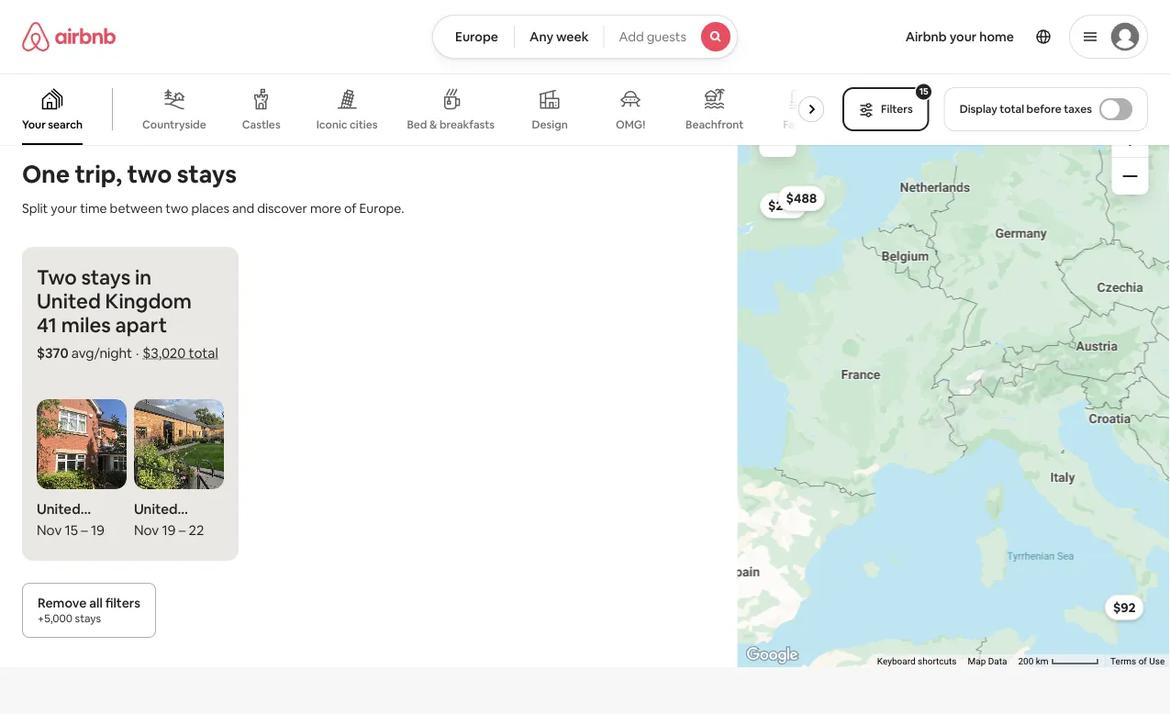 Task type: vqa. For each thing, say whether or not it's contained in the screenshot.
Beachfront
yes



Task type: describe. For each thing, give the bounding box(es) containing it.
– for nov 15 – 19
[[81, 521, 88, 539]]

$488 inside nov 19 – 24 $488
[[261, 91, 293, 109]]

nov for nov 19 – 22
[[134, 521, 159, 539]]

stays inside remove all filters +5,000 stays
[[75, 611, 101, 626]]

countryside
[[142, 118, 206, 132]]

9 beds nov 13 – 18 night
[[499, 47, 567, 109]]

filters
[[105, 595, 140, 611]]

1 horizontal spatial of
[[344, 200, 357, 217]]

15 inside "link"
[[65, 521, 78, 539]]

display total before taxes button
[[945, 87, 1149, 131]]

profile element
[[760, 0, 1149, 73]]

$370
[[37, 344, 68, 362]]

(112)
[[682, 9, 716, 27]]

in
[[135, 264, 152, 290]]

$92 button
[[1105, 595, 1144, 621]]

19 for nov 19 – 24 $488
[[289, 67, 302, 84]]

one trip, two stays
[[22, 159, 237, 190]]

of for terms
[[1139, 656, 1148, 667]]

beds inside cocoon of noble 6 beds nov 1 – 6 $92 night
[[33, 47, 65, 65]]

places
[[191, 200, 229, 217]]

nov 19 – 24 $488
[[261, 67, 331, 109]]

time
[[80, 200, 107, 217]]

– inside 9 beds nov 13 – 18 night
[[544, 67, 551, 84]]

taxes
[[1065, 102, 1093, 116]]

$280 button
[[760, 193, 807, 218]]

of for cocoon
[[75, 28, 89, 46]]

nov 15 – 19
[[37, 521, 105, 539]]

19 inside "link"
[[91, 521, 105, 539]]

any week
[[530, 28, 589, 45]]

terms of use
[[1111, 656, 1165, 667]]

km
[[1036, 656, 1049, 667]]

none search field containing europe
[[433, 15, 738, 59]]

europe.
[[360, 200, 405, 217]]

two
[[37, 264, 77, 290]]

iconic
[[317, 117, 348, 132]]

nov for nov 15 – 19
[[37, 521, 62, 539]]

filters button
[[843, 87, 930, 131]]

$488 inside button
[[786, 190, 817, 207]]

&
[[430, 118, 437, 132]]

split
[[22, 200, 48, 217]]

more
[[310, 200, 342, 217]]

$92 inside cocoon of noble 6 beds nov 1 – 6 $92 night
[[22, 91, 46, 109]]

remove
[[38, 595, 87, 611]]

18
[[554, 67, 567, 84]]

4.9 (112)
[[660, 9, 716, 27]]

5.0 (59)
[[429, 9, 477, 27]]

0 vertical spatial stays
[[177, 159, 237, 190]]

keyboard shortcuts button
[[878, 655, 957, 668]]

united
[[37, 288, 101, 314]]

before
[[1027, 102, 1062, 116]]

zoom in image
[[1123, 131, 1138, 146]]

nov 19 – 22 link
[[134, 399, 224, 539]]

cocoon of noble 6 beds nov 1 – 6 $92 night
[[22, 28, 129, 109]]

data
[[989, 656, 1008, 667]]

$280
[[768, 197, 799, 214]]

filters
[[882, 102, 913, 116]]

all
[[89, 595, 103, 611]]

24
[[315, 67, 331, 84]]

one
[[22, 159, 70, 190]]

any
[[530, 28, 554, 45]]

your
[[22, 118, 46, 132]]

shortcuts
[[918, 656, 957, 667]]

night inside cocoon of noble 6 beds nov 1 – 6 $92 night
[[49, 91, 82, 109]]

(59)
[[452, 9, 477, 27]]

castles
[[242, 118, 281, 132]]

europe button
[[433, 15, 515, 59]]

add
[[619, 28, 644, 45]]

use
[[1150, 656, 1165, 667]]

200 km
[[1019, 656, 1051, 667]]

night inside 9 beds nov 13 – 18 night
[[535, 91, 567, 109]]

$3,020 total button
[[143, 344, 218, 362]]

two stays in united kingdom 41 miles apart group
[[22, 247, 239, 561]]

·
[[136, 345, 139, 362]]

remove all filters +5,000 stays
[[38, 595, 140, 626]]

41 miles
[[37, 312, 111, 338]]

terms of use link
[[1111, 656, 1165, 667]]

1 horizontal spatial 15
[[920, 85, 929, 97]]

5.0 out of 5 average rating,  59 reviews image
[[415, 9, 477, 27]]

nov inside 9 beds nov 13 – 18 night
[[499, 67, 524, 84]]

guests
[[647, 28, 687, 45]]

kingdom
[[105, 288, 192, 314]]

discover
[[257, 200, 307, 217]]

design
[[532, 118, 568, 132]]

airbnb
[[906, 28, 947, 45]]

europe
[[456, 28, 499, 45]]

beachfront
[[686, 118, 744, 132]]

keyboard
[[878, 656, 916, 667]]

9
[[499, 47, 507, 65]]

add guests button
[[604, 15, 738, 59]]

any week button
[[514, 15, 605, 59]]

nov 19 – 22
[[134, 521, 204, 539]]

nov 15 – 19 link
[[37, 399, 127, 539]]

1
[[50, 67, 56, 84]]

two stays in united kingdom 41 miles apart $370 avg/night · $3,020 total
[[37, 264, 218, 362]]



Task type: locate. For each thing, give the bounding box(es) containing it.
nov inside nov 19 – 24 $488
[[261, 67, 286, 84]]

None search field
[[433, 15, 738, 59]]

2 beds from the left
[[510, 47, 542, 65]]

your right split
[[51, 200, 77, 217]]

total inside two stays in united kingdom 41 miles apart $370 avg/night · $3,020 total
[[189, 344, 218, 362]]

beds up 13
[[510, 47, 542, 65]]

home
[[980, 28, 1015, 45]]

total right $3,020
[[189, 344, 218, 362]]

total inside button
[[1000, 102, 1025, 116]]

0 vertical spatial of
[[75, 28, 89, 46]]

6 right the 1
[[69, 67, 77, 84]]

nov inside cocoon of noble 6 beds nov 1 – 6 $92 night
[[22, 67, 47, 84]]

0 horizontal spatial total
[[189, 344, 218, 362]]

google map
showing 3 stays. region
[[738, 98, 1171, 668]]

2 horizontal spatial of
[[1139, 656, 1148, 667]]

1 horizontal spatial your
[[950, 28, 977, 45]]

nov left the 24
[[261, 67, 286, 84]]

200 km button
[[1013, 655, 1106, 668]]

1 horizontal spatial $92
[[1114, 599, 1136, 616]]

cocoon
[[22, 28, 72, 46]]

night up search
[[49, 91, 82, 109]]

your for home
[[950, 28, 977, 45]]

19 left the 24
[[289, 67, 302, 84]]

total left before
[[1000, 102, 1025, 116]]

$92 up your
[[22, 91, 46, 109]]

total
[[1000, 102, 1025, 116], [189, 344, 218, 362]]

200
[[1019, 656, 1034, 667]]

19 inside nov 19 – 24 $488
[[289, 67, 302, 84]]

omg!
[[616, 118, 646, 132]]

1 beds from the left
[[33, 47, 65, 65]]

of left "use"
[[1139, 656, 1148, 667]]

15 up remove
[[65, 521, 78, 539]]

2 night from the left
[[535, 91, 567, 109]]

19
[[289, 67, 302, 84], [91, 521, 105, 539], [162, 521, 176, 539]]

0 horizontal spatial 6
[[22, 47, 30, 65]]

2 vertical spatial stays
[[75, 611, 101, 626]]

– right the 1
[[59, 67, 66, 84]]

2 horizontal spatial 19
[[289, 67, 302, 84]]

nov inside "link"
[[37, 521, 62, 539]]

and
[[232, 200, 255, 217]]

0 horizontal spatial of
[[75, 28, 89, 46]]

0 horizontal spatial beds
[[33, 47, 65, 65]]

0 horizontal spatial your
[[51, 200, 77, 217]]

add guests
[[619, 28, 687, 45]]

0 horizontal spatial 15
[[65, 521, 78, 539]]

– left 22
[[179, 521, 186, 539]]

of
[[75, 28, 89, 46], [344, 200, 357, 217], [1139, 656, 1148, 667]]

– for nov 19 – 24 $488
[[305, 67, 312, 84]]

1 vertical spatial $488
[[786, 190, 817, 207]]

your search
[[22, 118, 83, 132]]

bed
[[407, 118, 427, 132]]

1 night from the left
[[49, 91, 82, 109]]

– right 13
[[544, 67, 551, 84]]

$488 down "farms"
[[786, 190, 817, 207]]

1 vertical spatial total
[[189, 344, 218, 362]]

your left the "home" on the top of page
[[950, 28, 977, 45]]

1 horizontal spatial beds
[[510, 47, 542, 65]]

farms
[[784, 118, 815, 132]]

two up between
[[127, 159, 172, 190]]

split your time between two places and discover more of europe.
[[22, 200, 405, 217]]

airbnb your home
[[906, 28, 1015, 45]]

group containing iconic cities
[[0, 73, 832, 145]]

1 vertical spatial $92
[[1114, 599, 1136, 616]]

6 down cocoon
[[22, 47, 30, 65]]

map
[[968, 656, 986, 667]]

apart
[[115, 312, 167, 338]]

19 left nov 19 – 22
[[91, 521, 105, 539]]

– inside cocoon of noble 6 beds nov 1 – 6 $92 night
[[59, 67, 66, 84]]

19 for nov 19 – 22
[[162, 521, 176, 539]]

4.9
[[660, 9, 679, 27]]

airbnb your home link
[[895, 17, 1026, 56]]

between
[[110, 200, 163, 217]]

1 vertical spatial 6
[[69, 67, 77, 84]]

stays right +5,000
[[75, 611, 101, 626]]

iconic cities
[[317, 117, 378, 132]]

week
[[557, 28, 589, 45]]

22
[[189, 521, 204, 539]]

of right more at the left top of the page
[[344, 200, 357, 217]]

– inside nov 19 – 24 $488
[[305, 67, 312, 84]]

1 horizontal spatial night
[[535, 91, 567, 109]]

15 down airbnb
[[920, 85, 929, 97]]

$488 up castles
[[261, 91, 293, 109]]

nov down 9
[[499, 67, 524, 84]]

display total before taxes
[[960, 102, 1093, 116]]

breakfasts
[[440, 118, 495, 132]]

15
[[920, 85, 929, 97], [65, 521, 78, 539]]

your for time
[[51, 200, 77, 217]]

$92 inside $92 button
[[1114, 599, 1136, 616]]

1 vertical spatial stays
[[81, 264, 131, 290]]

0 vertical spatial your
[[950, 28, 977, 45]]

0 horizontal spatial $488
[[261, 91, 293, 109]]

4.9 out of 5 average rating,  112 reviews image
[[645, 9, 716, 27]]

zoom out image
[[1123, 169, 1138, 184]]

cities
[[350, 117, 378, 132]]

stays up places on the left top
[[177, 159, 237, 190]]

bed & breakfasts
[[407, 118, 495, 132]]

your inside profile element
[[950, 28, 977, 45]]

group
[[0, 73, 832, 145]]

two left places on the left top
[[166, 200, 189, 217]]

1 horizontal spatial 19
[[162, 521, 176, 539]]

0 vertical spatial two
[[127, 159, 172, 190]]

– for nov 19 – 22
[[179, 521, 186, 539]]

map data
[[968, 656, 1008, 667]]

0 horizontal spatial $92
[[22, 91, 46, 109]]

search
[[48, 118, 83, 132]]

two
[[127, 159, 172, 190], [166, 200, 189, 217]]

beds down cocoon
[[33, 47, 65, 65]]

avg/night
[[71, 344, 132, 362]]

trip,
[[75, 159, 122, 190]]

0 vertical spatial 15
[[920, 85, 929, 97]]

–
[[59, 67, 66, 84], [305, 67, 312, 84], [544, 67, 551, 84], [81, 521, 88, 539], [179, 521, 186, 539]]

5.0
[[429, 9, 449, 27]]

nov for nov 19 – 24 $488
[[261, 67, 286, 84]]

– left the 24
[[305, 67, 312, 84]]

2 vertical spatial of
[[1139, 656, 1148, 667]]

0 vertical spatial $92
[[22, 91, 46, 109]]

$3,020
[[143, 344, 186, 362]]

map data button
[[968, 655, 1008, 668]]

0 horizontal spatial 19
[[91, 521, 105, 539]]

$92 up terms
[[1114, 599, 1136, 616]]

noble
[[92, 28, 129, 46]]

night up the design
[[535, 91, 567, 109]]

13
[[527, 67, 541, 84]]

1 horizontal spatial 6
[[69, 67, 77, 84]]

19 left 22
[[162, 521, 176, 539]]

$488 button
[[778, 186, 825, 211]]

nov left the 1
[[22, 67, 47, 84]]

+5,000
[[38, 611, 73, 626]]

stays inside two stays in united kingdom 41 miles apart $370 avg/night · $3,020 total
[[81, 264, 131, 290]]

night
[[49, 91, 82, 109], [535, 91, 567, 109]]

$488
[[261, 91, 293, 109], [786, 190, 817, 207]]

1 vertical spatial of
[[344, 200, 357, 217]]

your
[[950, 28, 977, 45], [51, 200, 77, 217]]

google image
[[742, 644, 803, 668]]

stays
[[177, 159, 237, 190], [81, 264, 131, 290], [75, 611, 101, 626]]

0 vertical spatial $488
[[261, 91, 293, 109]]

$92
[[22, 91, 46, 109], [1114, 599, 1136, 616]]

1 vertical spatial 15
[[65, 521, 78, 539]]

nov up remove
[[37, 521, 62, 539]]

1 vertical spatial two
[[166, 200, 189, 217]]

1 horizontal spatial $488
[[786, 190, 817, 207]]

display
[[960, 102, 998, 116]]

of inside cocoon of noble 6 beds nov 1 – 6 $92 night
[[75, 28, 89, 46]]

nov left 22
[[134, 521, 159, 539]]

1 horizontal spatial total
[[1000, 102, 1025, 116]]

stays left the in on the left top of page
[[81, 264, 131, 290]]

terms
[[1111, 656, 1137, 667]]

0 horizontal spatial night
[[49, 91, 82, 109]]

beds inside 9 beds nov 13 – 18 night
[[510, 47, 542, 65]]

of left noble
[[75, 28, 89, 46]]

– up remove
[[81, 521, 88, 539]]

– inside "link"
[[81, 521, 88, 539]]

0 vertical spatial total
[[1000, 102, 1025, 116]]

nov
[[22, 67, 47, 84], [261, 67, 286, 84], [499, 67, 524, 84], [37, 521, 62, 539], [134, 521, 159, 539]]

0 vertical spatial 6
[[22, 47, 30, 65]]

1 vertical spatial your
[[51, 200, 77, 217]]

keyboard shortcuts
[[878, 656, 957, 667]]



